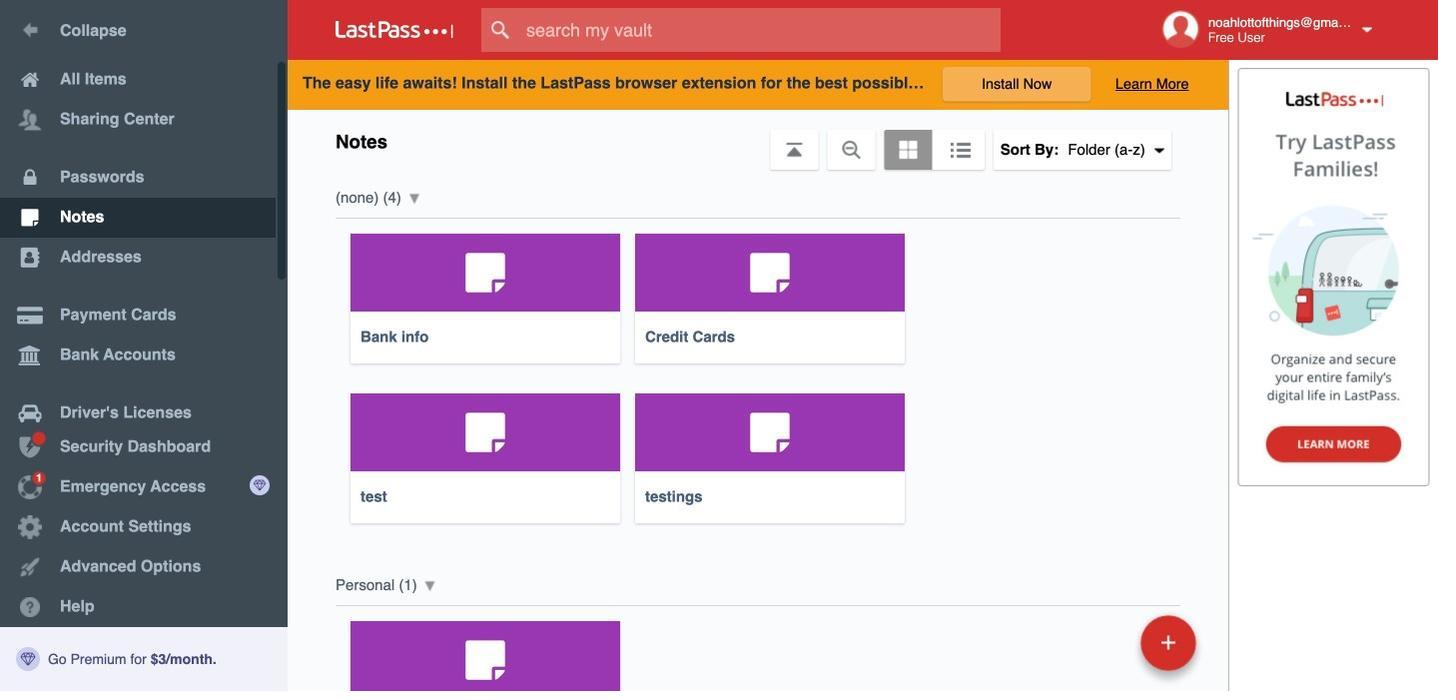 Task type: describe. For each thing, give the bounding box(es) containing it.
search my vault text field
[[481, 8, 1040, 52]]

vault options navigation
[[288, 110, 1229, 170]]



Task type: locate. For each thing, give the bounding box(es) containing it.
new item navigation
[[1134, 609, 1209, 691]]

new item image
[[1162, 636, 1176, 650]]

lastpass image
[[336, 21, 454, 39]]

main navigation navigation
[[0, 0, 288, 691]]

Search search field
[[481, 8, 1040, 52]]



Task type: vqa. For each thing, say whether or not it's contained in the screenshot.
Main navigation "navigation" in the left of the page
yes



